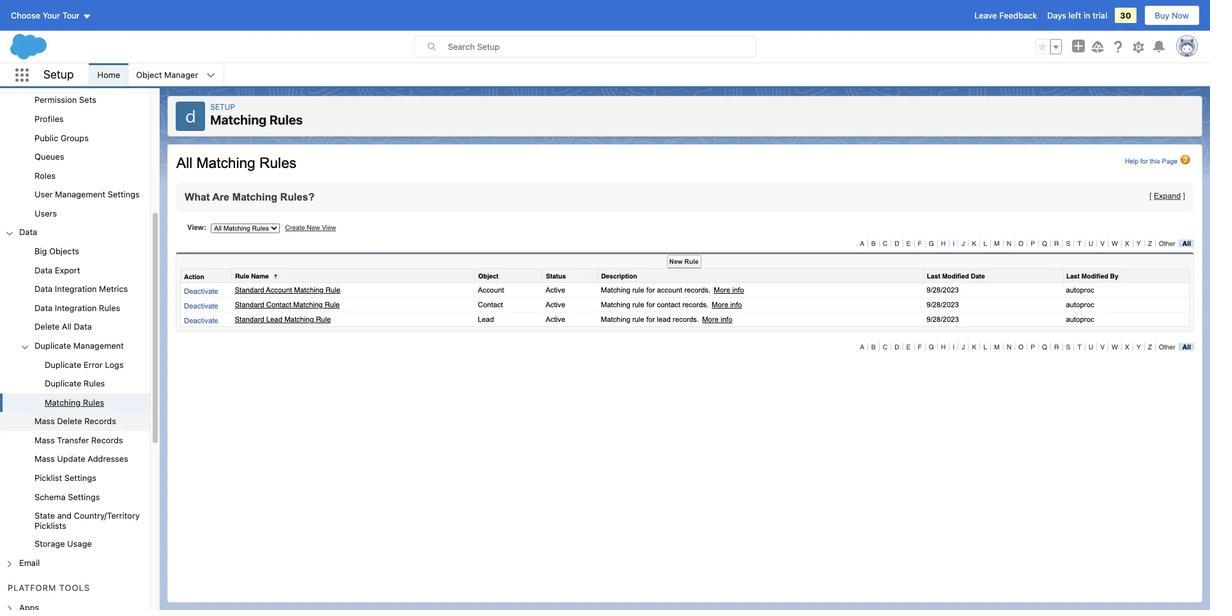 Task type: vqa. For each thing, say whether or not it's contained in the screenshot.
Sales Leader
no



Task type: locate. For each thing, give the bounding box(es) containing it.
duplicate
[[35, 341, 71, 351], [45, 360, 81, 370], [45, 378, 81, 389]]

duplicate for duplicate rules
[[45, 378, 81, 389]]

1 integration from the top
[[55, 284, 97, 294]]

duplicate rules link
[[45, 378, 105, 390]]

choose your tour button
[[10, 5, 92, 26]]

big
[[35, 246, 47, 256]]

and
[[57, 511, 72, 521]]

delete left all
[[35, 322, 60, 332]]

0 vertical spatial setup
[[43, 68, 74, 81]]

2 integration from the top
[[55, 303, 97, 313]]

0 vertical spatial settings
[[108, 189, 140, 200]]

0 vertical spatial management
[[55, 189, 105, 200]]

data up 'big'
[[19, 227, 37, 237]]

duplicate up duplicate rules
[[45, 360, 81, 370]]

queues link
[[35, 152, 64, 163]]

1 vertical spatial setup
[[210, 102, 235, 112]]

2 vertical spatial settings
[[68, 492, 100, 502]]

1 horizontal spatial setup
[[210, 102, 235, 112]]

records for mass transfer records
[[91, 435, 123, 445]]

storage usage link
[[35, 539, 92, 550]]

records up addresses
[[91, 435, 123, 445]]

permission
[[35, 95, 77, 105]]

data integration rules
[[35, 303, 120, 313]]

object
[[136, 70, 162, 80]]

matching inside matching rules link
[[45, 397, 81, 408]]

trial
[[1093, 10, 1108, 20]]

1 mass from the top
[[35, 416, 55, 427]]

delete
[[35, 322, 60, 332], [57, 416, 82, 427]]

group containing duplicate error logs
[[0, 356, 150, 412]]

leave feedback
[[975, 10, 1038, 20]]

data
[[19, 227, 37, 237], [35, 265, 53, 275], [35, 284, 53, 294], [35, 303, 53, 313], [74, 322, 92, 332]]

delete inside mass delete records link
[[57, 416, 82, 427]]

big objects
[[35, 246, 79, 256]]

matching down setup link on the left of page
[[210, 113, 267, 127]]

management right user
[[55, 189, 105, 200]]

storage
[[35, 539, 65, 549]]

settings inside "link"
[[68, 492, 100, 502]]

data export
[[35, 265, 80, 275]]

mass delete records link
[[35, 416, 116, 428]]

setup
[[43, 68, 74, 81], [210, 102, 235, 112]]

records up mass transfer records in the left bottom of the page
[[84, 416, 116, 427]]

rules
[[270, 113, 303, 127], [99, 303, 120, 313], [84, 378, 105, 389], [83, 397, 104, 408]]

rules inside setup matching rules
[[270, 113, 303, 127]]

1 vertical spatial delete
[[57, 416, 82, 427]]

0 vertical spatial integration
[[55, 284, 97, 294]]

1 vertical spatial settings
[[64, 473, 96, 483]]

public groups
[[35, 133, 89, 143]]

2 vertical spatial duplicate
[[45, 378, 81, 389]]

delete down matching rules link
[[57, 416, 82, 427]]

management inside tree item
[[73, 341, 124, 351]]

data link
[[19, 227, 37, 238]]

mass left transfer
[[35, 435, 55, 445]]

picklist
[[35, 473, 62, 483]]

duplicate for duplicate error logs
[[45, 360, 81, 370]]

1 vertical spatial records
[[91, 435, 123, 445]]

users
[[35, 208, 57, 219]]

roles link
[[35, 170, 56, 182]]

matching inside setup matching rules
[[210, 113, 267, 127]]

data up delete all data
[[35, 303, 53, 313]]

0 vertical spatial duplicate
[[35, 341, 71, 351]]

data right all
[[74, 322, 92, 332]]

home
[[97, 70, 120, 80]]

usage
[[67, 539, 92, 549]]

profiles link
[[35, 114, 64, 125]]

mass up "picklist" at the bottom left of page
[[35, 454, 55, 464]]

records
[[84, 416, 116, 427], [91, 435, 123, 445]]

management up error
[[73, 341, 124, 351]]

0 horizontal spatial setup
[[43, 68, 74, 81]]

0 vertical spatial delete
[[35, 322, 60, 332]]

days
[[1048, 10, 1067, 20]]

mass transfer records link
[[35, 435, 123, 446]]

group
[[1036, 39, 1062, 54], [0, 72, 150, 223], [0, 242, 150, 554], [0, 356, 150, 412]]

integration down data integration metrics link at top
[[55, 303, 97, 313]]

object manager link
[[129, 63, 206, 86]]

integration
[[55, 284, 97, 294], [55, 303, 97, 313]]

picklist settings link
[[35, 473, 96, 484]]

0 horizontal spatial matching
[[45, 397, 81, 408]]

records inside mass transfer records link
[[91, 435, 123, 445]]

1 vertical spatial integration
[[55, 303, 97, 313]]

object manager
[[136, 70, 198, 80]]

now
[[1172, 10, 1190, 20]]

2 mass from the top
[[35, 435, 55, 445]]

setup inside setup matching rules
[[210, 102, 235, 112]]

1 vertical spatial duplicate
[[45, 360, 81, 370]]

1 horizontal spatial matching
[[210, 113, 267, 127]]

data tree item
[[0, 223, 150, 554]]

email link
[[19, 558, 40, 569]]

1 vertical spatial management
[[73, 341, 124, 351]]

data down 'big'
[[35, 265, 53, 275]]

3 mass from the top
[[35, 454, 55, 464]]

records inside mass delete records link
[[84, 416, 116, 427]]

public
[[35, 133, 58, 143]]

buy
[[1155, 10, 1170, 20]]

picklists
[[35, 521, 66, 531]]

settings for schema settings
[[68, 492, 100, 502]]

integration up data integration rules
[[55, 284, 97, 294]]

data down data export link
[[35, 284, 53, 294]]

setup matching rules
[[210, 102, 303, 127]]

home link
[[90, 63, 128, 86]]

data integration metrics
[[35, 284, 128, 294]]

duplicate up the 'matching rules'
[[45, 378, 81, 389]]

1 vertical spatial mass
[[35, 435, 55, 445]]

duplicate down delete all data link in the bottom of the page
[[35, 341, 71, 351]]

matching down duplicate rules link
[[45, 397, 81, 408]]

mass
[[35, 416, 55, 427], [35, 435, 55, 445], [35, 454, 55, 464]]

integration for metrics
[[55, 284, 97, 294]]

setup for setup
[[43, 68, 74, 81]]

0 vertical spatial mass
[[35, 416, 55, 427]]

1 vertical spatial matching
[[45, 397, 81, 408]]

profiles
[[35, 114, 64, 124]]

mass for mass transfer records
[[35, 435, 55, 445]]

2 vertical spatial mass
[[35, 454, 55, 464]]

buy now
[[1155, 10, 1190, 20]]

duplicate management tree item
[[0, 337, 150, 412]]

sets
[[79, 95, 96, 105]]

email
[[19, 558, 40, 568]]

0 vertical spatial matching
[[210, 113, 267, 127]]

permission sets link
[[35, 95, 96, 106]]

picklist settings
[[35, 473, 96, 483]]

mass down matching rules link
[[35, 416, 55, 427]]

records for mass delete records
[[84, 416, 116, 427]]

matching
[[210, 113, 267, 127], [45, 397, 81, 408]]

0 vertical spatial records
[[84, 416, 116, 427]]

platform tools
[[8, 583, 90, 593]]



Task type: describe. For each thing, give the bounding box(es) containing it.
state and country/territory picklists link
[[35, 511, 150, 531]]

duplicate error logs
[[45, 360, 124, 370]]

buy now button
[[1145, 5, 1200, 26]]

feedback
[[1000, 10, 1038, 20]]

permission sets
[[35, 95, 96, 105]]

user
[[35, 189, 53, 200]]

left
[[1069, 10, 1082, 20]]

error
[[84, 360, 103, 370]]

mass update addresses
[[35, 454, 128, 464]]

mass delete records
[[35, 416, 116, 427]]

state and country/territory picklists
[[35, 511, 140, 531]]

permission set groups image
[[0, 72, 150, 91]]

data for data export
[[35, 265, 53, 275]]

users link
[[35, 208, 57, 220]]

manager
[[164, 70, 198, 80]]

schema settings link
[[35, 492, 100, 503]]

in
[[1084, 10, 1091, 20]]

matching rules link
[[45, 397, 104, 409]]

delete all data
[[35, 322, 92, 332]]

duplicate management
[[35, 341, 124, 351]]

integration for rules
[[55, 303, 97, 313]]

groups
[[61, 133, 89, 143]]

roles
[[35, 170, 56, 181]]

data for data integration metrics
[[35, 284, 53, 294]]

schema
[[35, 492, 66, 502]]

all
[[62, 322, 72, 332]]

mass transfer records
[[35, 435, 123, 445]]

management for duplicate
[[73, 341, 124, 351]]

update
[[57, 454, 85, 464]]

data integration rules link
[[35, 303, 120, 314]]

user management settings link
[[35, 189, 140, 201]]

data for data integration rules
[[35, 303, 53, 313]]

tools
[[59, 583, 90, 593]]

management for user
[[55, 189, 105, 200]]

duplicate management link
[[35, 341, 124, 352]]

your
[[43, 10, 60, 20]]

setup for setup matching rules
[[210, 102, 235, 112]]

mass for mass update addresses
[[35, 454, 55, 464]]

Search Setup text field
[[448, 36, 756, 57]]

data integration metrics link
[[35, 284, 128, 295]]

big objects link
[[35, 246, 79, 257]]

leave
[[975, 10, 997, 20]]

state
[[35, 511, 55, 521]]

group containing permission sets
[[0, 72, 150, 223]]

mass update addresses link
[[35, 454, 128, 465]]

tour
[[62, 10, 80, 20]]

country/territory
[[74, 511, 140, 521]]

duplicate error logs link
[[45, 360, 124, 371]]

export
[[55, 265, 80, 275]]

public groups link
[[35, 133, 89, 144]]

rules inside tree item
[[83, 397, 104, 408]]

choose
[[11, 10, 40, 20]]

duplicate for duplicate management
[[35, 341, 71, 351]]

addresses
[[88, 454, 128, 464]]

settings for picklist settings
[[64, 473, 96, 483]]

matching rules
[[45, 397, 104, 408]]

matching rules tree item
[[0, 394, 150, 412]]

group containing big objects
[[0, 242, 150, 554]]

user management settings
[[35, 189, 140, 200]]

logs
[[105, 360, 124, 370]]

objects
[[49, 246, 79, 256]]

data for data link
[[19, 227, 37, 237]]

leave feedback link
[[975, 10, 1038, 20]]

metrics
[[99, 284, 128, 294]]

storage usage
[[35, 539, 92, 549]]

days left in trial
[[1048, 10, 1108, 20]]

setup link
[[210, 102, 235, 112]]

30
[[1121, 10, 1132, 20]]

mass for mass delete records
[[35, 416, 55, 427]]

delete all data link
[[35, 322, 92, 333]]

data export link
[[35, 265, 80, 276]]

delete inside delete all data link
[[35, 322, 60, 332]]

schema settings
[[35, 492, 100, 502]]

queues
[[35, 152, 64, 162]]

choose your tour
[[11, 10, 80, 20]]

platform
[[8, 583, 56, 593]]

duplicate rules
[[45, 378, 105, 389]]

transfer
[[57, 435, 89, 445]]



